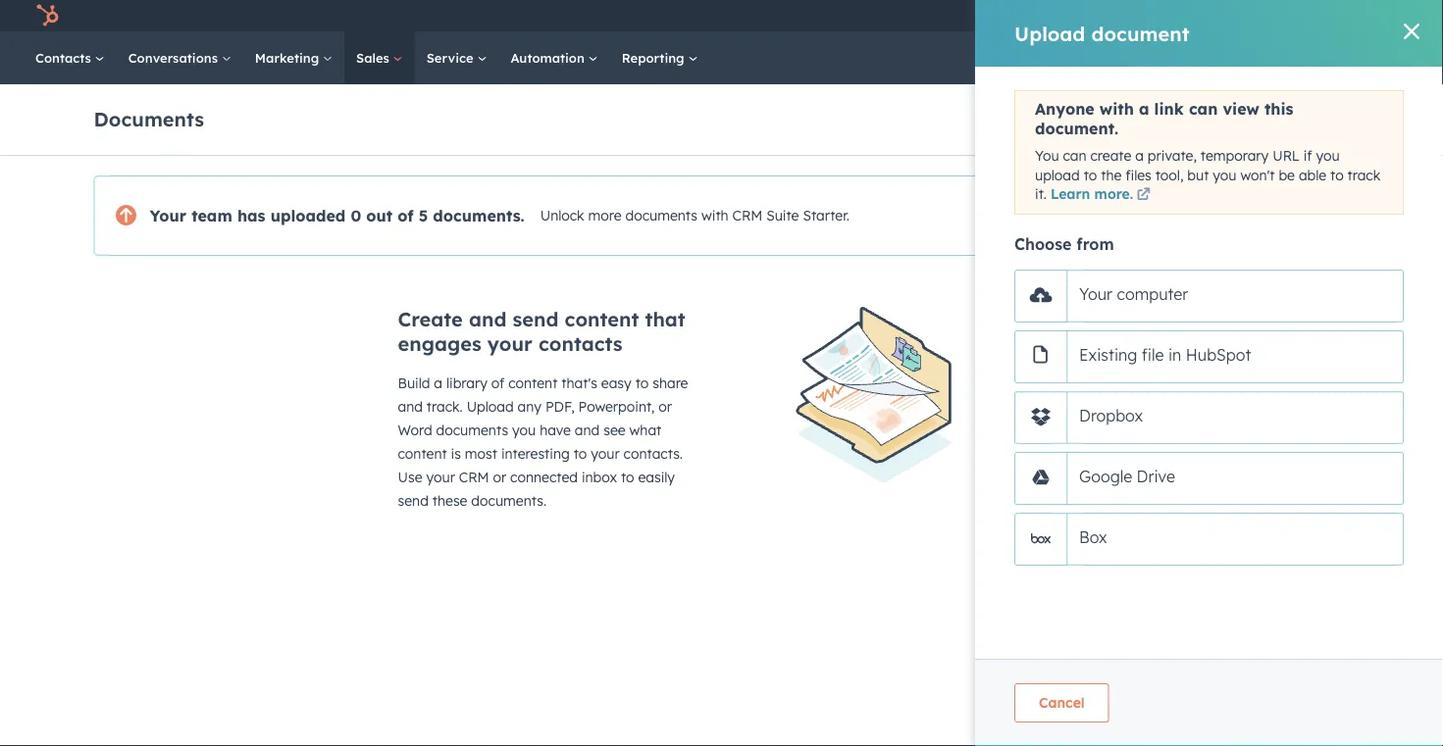 Task type: vqa. For each thing, say whether or not it's contained in the screenshot.
most
yes



Task type: describe. For each thing, give the bounding box(es) containing it.
send inside create and send content that engages your contacts
[[513, 307, 559, 332]]

anyone
[[1035, 99, 1095, 119]]

create and send content that engages your contacts
[[398, 307, 685, 356]]

google
[[1079, 467, 1132, 486]]

1 vertical spatial with
[[701, 207, 729, 224]]

upload document button
[[1216, 104, 1349, 135]]

marketing
[[255, 50, 323, 66]]

conversations
[[128, 50, 222, 66]]

sales link
[[344, 31, 415, 84]]

to up inbox
[[574, 445, 587, 463]]

created
[[1038, 111, 1087, 128]]

easily
[[638, 469, 675, 486]]

Box checkbox
[[1014, 513, 1404, 566]]

url
[[1273, 147, 1300, 164]]

files
[[1125, 166, 1151, 184]]

anyone with a link can view this document.
[[1035, 99, 1293, 138]]

0 horizontal spatial upload document
[[1014, 21, 1190, 46]]

bob builder image
[[1332, 7, 1350, 25]]

build a library of content that's easy to share and track. upload any pdf, powerpoint, or word documents you have and see what content is most interesting to your contacts. use your crm or connected inbox to easily send these documents.
[[398, 375, 688, 510]]

reporting link
[[610, 31, 710, 84]]

marketing link
[[243, 31, 344, 84]]

this
[[1264, 99, 1293, 119]]

connected
[[510, 469, 578, 486]]

2 vertical spatial your
[[426, 469, 455, 486]]

2 horizontal spatial and
[[575, 422, 600, 439]]

upgrade link
[[1221, 196, 1329, 235]]

suite
[[766, 207, 799, 224]]

2 link opens in a new window image from the top
[[1137, 189, 1150, 203]]

cancel
[[1039, 695, 1085, 712]]

folder
[[1156, 112, 1188, 127]]

notifications button
[[1283, 0, 1317, 31]]

2 vertical spatial content
[[398, 445, 447, 463]]

track
[[1348, 166, 1381, 184]]

marketplaces button
[[1172, 0, 1214, 31]]

contacts link
[[24, 31, 116, 84]]

has
[[237, 206, 265, 226]]

word
[[398, 422, 432, 439]]

and inside create and send content that engages your contacts
[[469, 307, 507, 332]]

that's
[[561, 375, 597, 392]]

crm inside the build a library of content that's easy to share and track. upload any pdf, powerpoint, or word documents you have and see what content is most interesting to your contacts. use your crm or connected inbox to easily send these documents.
[[459, 469, 489, 486]]

0 vertical spatial documents
[[625, 207, 698, 224]]

your for your computer
[[1079, 284, 1113, 304]]

to right inbox
[[621, 469, 634, 486]]

from
[[1077, 234, 1114, 254]]

of inside documents "banner"
[[1009, 111, 1022, 128]]

1 horizontal spatial crm
[[732, 207, 763, 224]]

be
[[1279, 166, 1295, 184]]

engages
[[398, 332, 481, 356]]

file
[[1142, 345, 1164, 365]]

unlock
[[540, 207, 584, 224]]

interesting
[[501, 445, 570, 463]]

upload inside button
[[1233, 112, 1273, 127]]

create
[[1090, 147, 1131, 164]]

sales
[[356, 50, 393, 66]]

1 vertical spatial of
[[398, 206, 414, 226]]

automation
[[511, 50, 588, 66]]

you
[[1035, 147, 1059, 164]]

service
[[426, 50, 477, 66]]

track.
[[427, 398, 463, 415]]

choose
[[1014, 234, 1072, 254]]

view
[[1223, 99, 1259, 119]]

these
[[432, 492, 467, 510]]

dropbox
[[1079, 406, 1143, 426]]

1 horizontal spatial upload
[[1014, 21, 1085, 46]]

notifications image
[[1291, 9, 1309, 26]]

0 horizontal spatial document
[[1091, 21, 1190, 46]]

0 inside documents "banner"
[[997, 111, 1005, 128]]

menu containing apple
[[1062, 0, 1420, 31]]

hubspot
[[1186, 345, 1251, 365]]

you can create a private, temporary url if you upload to the files tool, but you won't be able to track it.
[[1035, 147, 1381, 203]]

1 vertical spatial or
[[493, 469, 506, 486]]

1 horizontal spatial or
[[659, 398, 672, 415]]

learn
[[1051, 186, 1090, 203]]

upgrade inside menu
[[1098, 9, 1153, 26]]

share
[[653, 375, 688, 392]]

if
[[1304, 147, 1312, 164]]

hubspot image
[[35, 4, 59, 27]]

with inside anyone with a link can view this document.
[[1100, 99, 1134, 119]]

documents. inside the build a library of content that's easy to share and track. upload any pdf, powerpoint, or word documents you have and see what content is most interesting to your contacts. use your crm or connected inbox to easily send these documents.
[[471, 492, 547, 510]]

out
[[366, 206, 393, 226]]

0 of 5 created
[[997, 111, 1087, 128]]

existing file in hubspot
[[1079, 345, 1251, 365]]

conversations link
[[116, 31, 243, 84]]

pdf,
[[545, 398, 575, 415]]

0 vertical spatial you
[[1316, 147, 1340, 164]]

unlock more documents with crm suite starter.
[[540, 207, 850, 224]]

the
[[1101, 166, 1122, 184]]

document inside button
[[1277, 112, 1333, 127]]

learn more.
[[1051, 186, 1133, 203]]

able
[[1299, 166, 1326, 184]]



Task type: locate. For each thing, give the bounding box(es) containing it.
1 horizontal spatial document
[[1277, 112, 1333, 127]]

0 vertical spatial document
[[1091, 21, 1190, 46]]

0 vertical spatial crm
[[732, 207, 763, 224]]

1 horizontal spatial upgrade
[[1245, 207, 1304, 224]]

create
[[398, 307, 463, 332]]

0 vertical spatial documents.
[[433, 206, 525, 226]]

send down use
[[398, 492, 429, 510]]

documents inside the build a library of content that's easy to share and track. upload any pdf, powerpoint, or word documents you have and see what content is most interesting to your contacts. use your crm or connected inbox to easily send these documents.
[[436, 422, 508, 439]]

use
[[398, 469, 422, 486]]

you down any
[[512, 422, 536, 439]]

can up upload
[[1063, 147, 1087, 164]]

what
[[629, 422, 662, 439]]

0 vertical spatial your
[[487, 332, 533, 356]]

google drive
[[1079, 467, 1175, 486]]

link opens in a new window image
[[1137, 187, 1150, 206], [1137, 189, 1150, 203]]

upload
[[1035, 166, 1080, 184]]

0 vertical spatial content
[[565, 307, 639, 332]]

Your computer checkbox
[[1014, 270, 1404, 323]]

documents banner
[[94, 98, 1349, 135]]

1 horizontal spatial documents
[[625, 207, 698, 224]]

0 horizontal spatial documents
[[436, 422, 508, 439]]

close image
[[1404, 24, 1420, 39]]

team
[[191, 206, 232, 226]]

and left the see at the left
[[575, 422, 600, 439]]

with
[[1100, 99, 1134, 119], [701, 207, 729, 224]]

learn more. link
[[1051, 186, 1154, 206]]

a inside the build a library of content that's easy to share and track. upload any pdf, powerpoint, or word documents you have and see what content is most interesting to your contacts. use your crm or connected inbox to easily send these documents.
[[434, 375, 442, 392]]

1 horizontal spatial upload document
[[1233, 112, 1333, 127]]

Existing file in HubSpot checkbox
[[1014, 330, 1404, 383]]

0 vertical spatial upload
[[1014, 21, 1085, 46]]

or down share
[[659, 398, 672, 415]]

temporary
[[1201, 147, 1269, 164]]

0 horizontal spatial crm
[[459, 469, 489, 486]]

1 horizontal spatial with
[[1100, 99, 1134, 119]]

your team has uploaded 0 out of 5 documents.
[[150, 206, 525, 226]]

2 horizontal spatial of
[[1009, 111, 1022, 128]]

2 vertical spatial upload
[[467, 398, 514, 415]]

1 vertical spatial can
[[1063, 147, 1087, 164]]

to right easy on the bottom left of the page
[[635, 375, 649, 392]]

1 horizontal spatial 0
[[997, 111, 1005, 128]]

documents up most at the left
[[436, 422, 508, 439]]

documents
[[94, 106, 204, 131]]

0 horizontal spatial your
[[150, 206, 186, 226]]

of right out
[[398, 206, 414, 226]]

Search HubSpot search field
[[1167, 41, 1408, 75]]

documents. down the connected
[[471, 492, 547, 510]]

your down from
[[1079, 284, 1113, 304]]

your up inbox
[[591, 445, 620, 463]]

your inside checkbox
[[1079, 284, 1113, 304]]

1 vertical spatial upload document
[[1233, 112, 1333, 127]]

is
[[451, 445, 461, 463]]

to
[[1084, 166, 1097, 184], [1330, 166, 1344, 184], [635, 375, 649, 392], [574, 445, 587, 463], [621, 469, 634, 486]]

a up files
[[1135, 147, 1144, 164]]

1 vertical spatial send
[[398, 492, 429, 510]]

content down word
[[398, 445, 447, 463]]

help image
[[1225, 9, 1243, 26]]

upgrade down be
[[1245, 207, 1304, 224]]

0 horizontal spatial of
[[398, 206, 414, 226]]

1 horizontal spatial 5
[[1026, 111, 1034, 128]]

0 left the created
[[997, 111, 1005, 128]]

2 vertical spatial of
[[491, 375, 505, 392]]

0 vertical spatial 0
[[997, 111, 1005, 128]]

have
[[540, 422, 571, 439]]

content left 'that'
[[565, 307, 639, 332]]

menu
[[1062, 0, 1420, 31]]

new folder button
[[1111, 104, 1205, 135]]

1 vertical spatial crm
[[459, 469, 489, 486]]

1 vertical spatial upgrade
[[1245, 207, 1304, 224]]

1 horizontal spatial you
[[1213, 166, 1237, 184]]

upload inside the build a library of content that's easy to share and track. upload any pdf, powerpoint, or word documents you have and see what content is most interesting to your contacts. use your crm or connected inbox to easily send these documents.
[[467, 398, 514, 415]]

crm
[[732, 207, 763, 224], [459, 469, 489, 486]]

0 vertical spatial a
[[1139, 99, 1149, 119]]

document.
[[1035, 119, 1119, 138]]

your up "these"
[[426, 469, 455, 486]]

send
[[513, 307, 559, 332], [398, 492, 429, 510]]

1 vertical spatial your
[[1079, 284, 1113, 304]]

that
[[645, 307, 685, 332]]

1 horizontal spatial and
[[469, 307, 507, 332]]

you
[[1316, 147, 1340, 164], [1213, 166, 1237, 184], [512, 422, 536, 439]]

1 vertical spatial documents
[[436, 422, 508, 439]]

upload down "library"
[[467, 398, 514, 415]]

it.
[[1035, 186, 1047, 203]]

0 horizontal spatial upload
[[467, 398, 514, 415]]

0 vertical spatial and
[[469, 307, 507, 332]]

upgrade inside upgrade link
[[1245, 207, 1304, 224]]

crm left suite
[[732, 207, 763, 224]]

0 vertical spatial upload document
[[1014, 21, 1190, 46]]

you right if
[[1316, 147, 1340, 164]]

0 horizontal spatial you
[[512, 422, 536, 439]]

send up any
[[513, 307, 559, 332]]

link
[[1154, 99, 1184, 119]]

to up learn more.
[[1084, 166, 1097, 184]]

0 horizontal spatial send
[[398, 492, 429, 510]]

you down temporary
[[1213, 166, 1237, 184]]

inbox
[[582, 469, 617, 486]]

build
[[398, 375, 430, 392]]

5 right out
[[419, 206, 428, 226]]

1 vertical spatial 5
[[419, 206, 428, 226]]

2 vertical spatial and
[[575, 422, 600, 439]]

upload document up anyone
[[1014, 21, 1190, 46]]

library
[[446, 375, 487, 392]]

new folder
[[1128, 112, 1188, 127]]

document up if
[[1277, 112, 1333, 127]]

2 horizontal spatial upload
[[1233, 112, 1273, 127]]

reporting
[[622, 50, 688, 66]]

of
[[1009, 111, 1022, 128], [398, 206, 414, 226], [491, 375, 505, 392]]

1 link opens in a new window image from the top
[[1137, 187, 1150, 206]]

drive
[[1137, 467, 1175, 486]]

Dropbox checkbox
[[1014, 391, 1404, 444]]

documents.
[[433, 206, 525, 226], [471, 492, 547, 510]]

contacts
[[539, 332, 623, 356]]

1 horizontal spatial content
[[508, 375, 558, 392]]

marketplaces image
[[1184, 9, 1202, 26]]

won't
[[1240, 166, 1275, 184]]

upload document inside upload document button
[[1233, 112, 1333, 127]]

see
[[604, 422, 626, 439]]

1 vertical spatial your
[[591, 445, 620, 463]]

your for your team has uploaded 0 out of 5 documents.
[[150, 206, 186, 226]]

existing
[[1079, 345, 1137, 365]]

0
[[997, 111, 1005, 128], [351, 206, 361, 226]]

of right "library"
[[491, 375, 505, 392]]

to right able
[[1330, 166, 1344, 184]]

contacts.
[[624, 445, 683, 463]]

crm down most at the left
[[459, 469, 489, 486]]

0 horizontal spatial your
[[426, 469, 455, 486]]

0 horizontal spatial and
[[398, 398, 423, 415]]

with up create
[[1100, 99, 1134, 119]]

private,
[[1148, 147, 1197, 164]]

a inside the you can create a private, temporary url if you upload to the files tool, but you won't be able to track it.
[[1135, 147, 1144, 164]]

choose from
[[1014, 234, 1114, 254]]

can inside anyone with a link can view this document.
[[1189, 99, 1218, 119]]

upload document up the url
[[1233, 112, 1333, 127]]

1 vertical spatial a
[[1135, 147, 1144, 164]]

your left team
[[150, 206, 186, 226]]

your
[[487, 332, 533, 356], [591, 445, 620, 463], [426, 469, 455, 486]]

but
[[1187, 166, 1209, 184]]

content inside create and send content that engages your contacts
[[565, 307, 639, 332]]

menu item
[[1166, 0, 1170, 31]]

powerpoint,
[[578, 398, 655, 415]]

1 horizontal spatial your
[[1079, 284, 1113, 304]]

upload up anyone
[[1014, 21, 1085, 46]]

1 vertical spatial 0
[[351, 206, 361, 226]]

0 horizontal spatial 5
[[419, 206, 428, 226]]

documents right more
[[625, 207, 698, 224]]

or down most at the left
[[493, 469, 506, 486]]

your up any
[[487, 332, 533, 356]]

service link
[[415, 31, 499, 84]]

or
[[659, 398, 672, 415], [493, 469, 506, 486]]

search button
[[1392, 41, 1425, 75]]

upload up temporary
[[1233, 112, 1273, 127]]

0 vertical spatial or
[[659, 398, 672, 415]]

send inside the build a library of content that's easy to share and track. upload any pdf, powerpoint, or word documents you have and see what content is most interesting to your contacts. use your crm or connected inbox to easily send these documents.
[[398, 492, 429, 510]]

and
[[469, 307, 507, 332], [398, 398, 423, 415], [575, 422, 600, 439]]

2 horizontal spatial you
[[1316, 147, 1340, 164]]

0 vertical spatial with
[[1100, 99, 1134, 119]]

Google Drive checkbox
[[1014, 452, 1404, 505]]

document up link
[[1091, 21, 1190, 46]]

upgrade right upgrade image
[[1098, 9, 1153, 26]]

tool,
[[1155, 166, 1184, 184]]

0 horizontal spatial 0
[[351, 206, 361, 226]]

more
[[588, 207, 622, 224]]

0 vertical spatial can
[[1189, 99, 1218, 119]]

search image
[[1402, 51, 1416, 65]]

0 vertical spatial 5
[[1026, 111, 1034, 128]]

0 vertical spatial your
[[150, 206, 186, 226]]

automation link
[[499, 31, 610, 84]]

with left suite
[[701, 207, 729, 224]]

5 inside documents "banner"
[[1026, 111, 1034, 128]]

upload
[[1014, 21, 1085, 46], [1233, 112, 1273, 127], [467, 398, 514, 415]]

settings image
[[1258, 8, 1276, 26]]

2 horizontal spatial your
[[591, 445, 620, 463]]

1 vertical spatial and
[[398, 398, 423, 415]]

a inside anyone with a link can view this document.
[[1139, 99, 1149, 119]]

most
[[465, 445, 497, 463]]

0 horizontal spatial or
[[493, 469, 506, 486]]

of left the created
[[1009, 111, 1022, 128]]

2 horizontal spatial content
[[565, 307, 639, 332]]

your computer
[[1079, 284, 1188, 304]]

1 vertical spatial upload
[[1233, 112, 1273, 127]]

1 horizontal spatial can
[[1189, 99, 1218, 119]]

1 horizontal spatial send
[[513, 307, 559, 332]]

0 horizontal spatial can
[[1063, 147, 1087, 164]]

1 vertical spatial documents.
[[471, 492, 547, 510]]

0 vertical spatial send
[[513, 307, 559, 332]]

computer
[[1117, 284, 1188, 304]]

and right create
[[469, 307, 507, 332]]

a left link
[[1139, 99, 1149, 119]]

cancel button
[[1014, 684, 1109, 723]]

document
[[1091, 21, 1190, 46], [1277, 112, 1333, 127]]

2 vertical spatial you
[[512, 422, 536, 439]]

uploaded
[[270, 206, 346, 226]]

1 vertical spatial document
[[1277, 112, 1333, 127]]

can right folder
[[1189, 99, 1218, 119]]

1 horizontal spatial of
[[491, 375, 505, 392]]

upload document
[[1014, 21, 1190, 46], [1233, 112, 1333, 127]]

2 vertical spatial a
[[434, 375, 442, 392]]

can inside the you can create a private, temporary url if you upload to the files tool, but you won't be able to track it.
[[1063, 147, 1087, 164]]

5
[[1026, 111, 1034, 128], [419, 206, 428, 226]]

0 vertical spatial of
[[1009, 111, 1022, 128]]

your inside create and send content that engages your contacts
[[487, 332, 533, 356]]

your
[[150, 206, 186, 226], [1079, 284, 1113, 304]]

more.
[[1094, 186, 1133, 203]]

apple button
[[1320, 0, 1418, 31]]

upgrade image
[[1076, 9, 1094, 26]]

settings link
[[1255, 5, 1279, 26]]

1 vertical spatial you
[[1213, 166, 1237, 184]]

5 left the created
[[1026, 111, 1034, 128]]

of inside the build a library of content that's easy to share and track. upload any pdf, powerpoint, or word documents you have and see what content is most interesting to your contacts. use your crm or connected inbox to easily send these documents.
[[491, 375, 505, 392]]

0 vertical spatial upgrade
[[1098, 9, 1153, 26]]

content up any
[[508, 375, 558, 392]]

0 left out
[[351, 206, 361, 226]]

hubspot link
[[24, 4, 74, 27]]

documents. left unlock
[[433, 206, 525, 226]]

0 horizontal spatial content
[[398, 445, 447, 463]]

1 horizontal spatial your
[[487, 332, 533, 356]]

1 vertical spatial content
[[508, 375, 558, 392]]

apple
[[1354, 7, 1388, 24]]

0 horizontal spatial upgrade
[[1098, 9, 1153, 26]]

0 horizontal spatial with
[[701, 207, 729, 224]]

you inside the build a library of content that's easy to share and track. upload any pdf, powerpoint, or word documents you have and see what content is most interesting to your contacts. use your crm or connected inbox to easily send these documents.
[[512, 422, 536, 439]]

upgrade
[[1098, 9, 1153, 26], [1245, 207, 1304, 224]]

in
[[1168, 345, 1181, 365]]

new
[[1128, 112, 1152, 127]]

and down "build"
[[398, 398, 423, 415]]

help button
[[1217, 0, 1251, 31]]

a right "build"
[[434, 375, 442, 392]]

content
[[565, 307, 639, 332], [508, 375, 558, 392], [398, 445, 447, 463]]



